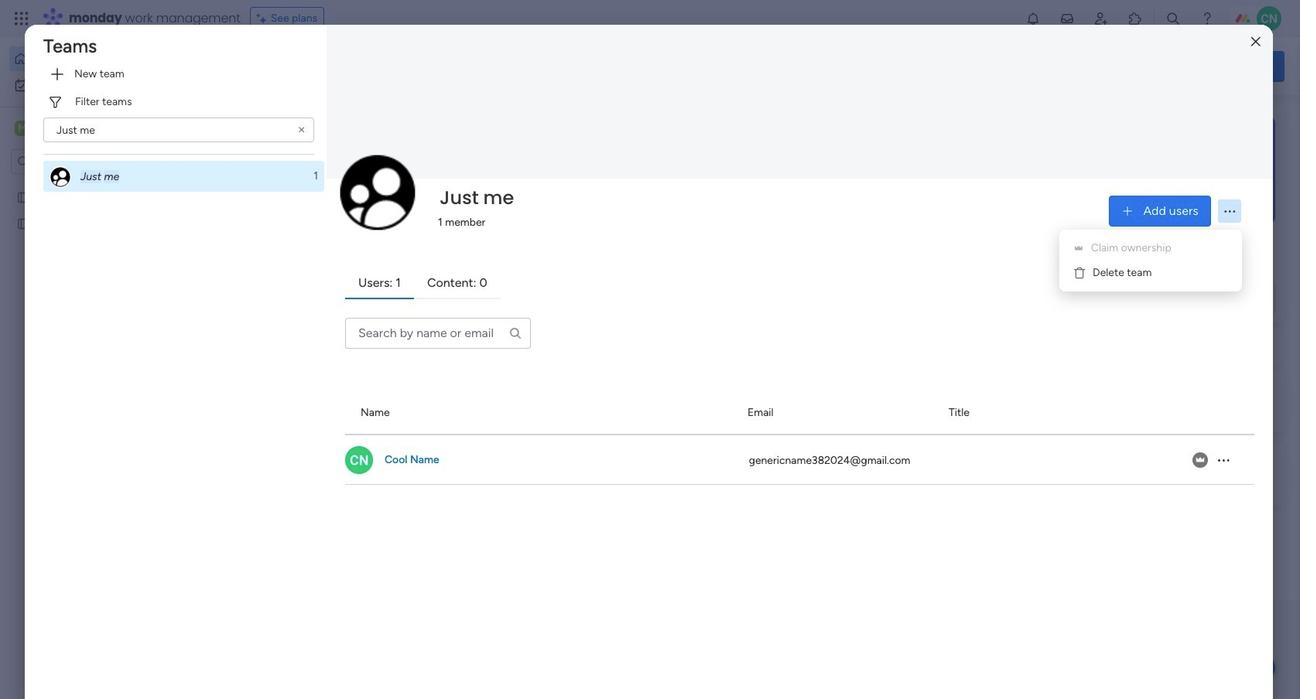 Task type: vqa. For each thing, say whether or not it's contained in the screenshot.
Options Icon
no



Task type: locate. For each thing, give the bounding box(es) containing it.
0 horizontal spatial cool name image
[[345, 447, 373, 475]]

menu item
[[1066, 236, 1237, 261], [1066, 261, 1237, 286]]

select product image
[[14, 11, 29, 26]]

2 tab from the left
[[414, 269, 501, 300]]

workspace selection element
[[15, 119, 129, 139]]

tab
[[345, 269, 414, 300], [414, 269, 501, 300]]

search everything image
[[1166, 11, 1182, 26]]

None field
[[436, 182, 518, 215]]

cool name image
[[1257, 6, 1282, 31], [345, 447, 373, 475]]

row
[[345, 392, 1255, 436], [345, 436, 1255, 485]]

menu item down claim ownership icon
[[1066, 261, 1237, 286]]

team avatar image
[[339, 154, 417, 231]]

close image
[[1252, 36, 1261, 48]]

tab list
[[345, 269, 1255, 300]]

1 tab from the left
[[345, 269, 414, 300]]

menu item up the delete team "icon"
[[1066, 236, 1237, 261]]

help image
[[1200, 11, 1216, 26]]

menu image
[[1223, 204, 1238, 219], [1216, 453, 1232, 468]]

menu menu
[[1066, 236, 1237, 286]]

list box
[[0, 181, 197, 446]]

1 menu item from the top
[[1066, 236, 1237, 261]]

0 vertical spatial cool name image
[[1257, 6, 1282, 31]]

Search teams search field
[[43, 118, 314, 142]]

0 vertical spatial menu image
[[1223, 204, 1238, 219]]

add to favorites image
[[462, 283, 477, 298]]

Search by name or email search field
[[345, 318, 531, 349]]

None search field
[[43, 118, 314, 142], [345, 318, 531, 349], [43, 118, 314, 142], [345, 318, 531, 349]]

clear search image
[[296, 124, 308, 136]]

1 vertical spatial cool name image
[[345, 447, 373, 475]]

quick search results list box
[[239, 145, 1016, 350]]

option
[[9, 46, 188, 71], [9, 73, 188, 98], [43, 161, 324, 192], [0, 183, 197, 186]]

public board image
[[16, 190, 31, 204]]

grid
[[345, 392, 1255, 700]]

help center element
[[1053, 444, 1285, 506]]

close recently visited image
[[239, 126, 258, 145]]

getting started element
[[1053, 370, 1285, 432]]

workspace image
[[15, 120, 30, 137]]

2 menu item from the top
[[1066, 261, 1237, 286]]



Task type: describe. For each thing, give the bounding box(es) containing it.
claim ownership image
[[1073, 240, 1085, 257]]

cool name image inside row
[[345, 447, 373, 475]]

update feed image
[[1060, 11, 1075, 26]]

templates image image
[[1067, 117, 1271, 224]]

1 row from the top
[[345, 392, 1255, 436]]

2 row from the top
[[345, 436, 1255, 485]]

1 horizontal spatial cool name image
[[1257, 6, 1282, 31]]

notifications image
[[1026, 11, 1041, 26]]

see plans image
[[257, 10, 271, 27]]

public board image
[[16, 216, 31, 231]]

delete team image
[[1073, 266, 1087, 280]]

Search in workspace field
[[33, 153, 129, 171]]

invite members image
[[1094, 11, 1110, 26]]

monday marketplace image
[[1128, 11, 1144, 26]]

component image
[[514, 307, 528, 321]]

1 vertical spatial menu image
[[1216, 453, 1232, 468]]

search image
[[509, 327, 523, 341]]



